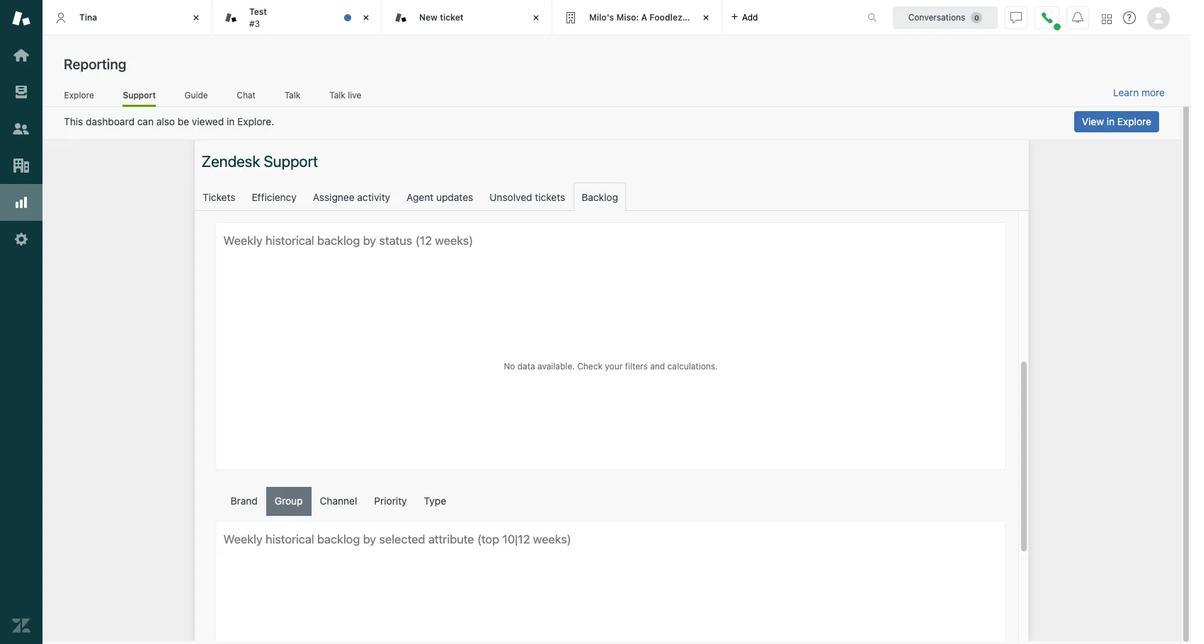 Task type: vqa. For each thing, say whether or not it's contained in the screenshot.
Close icon within the Milo's Miso: A Foodlez Subsidiary tab
no



Task type: describe. For each thing, give the bounding box(es) containing it.
explore inside button
[[1118, 115, 1152, 127]]

1 in from the left
[[227, 115, 235, 127]]

close image for tina
[[189, 11, 203, 25]]

learn more
[[1113, 86, 1165, 98]]

milo's
[[589, 12, 614, 23]]

reporting image
[[12, 193, 30, 212]]

more
[[1142, 86, 1165, 98]]

zendesk support image
[[12, 9, 30, 28]]

talk for talk live
[[330, 90, 346, 100]]

#3
[[249, 18, 260, 29]]

add button
[[722, 0, 767, 35]]

tabs tab list
[[42, 0, 853, 35]]

learn
[[1113, 86, 1139, 98]]

close image inside tab
[[359, 11, 373, 25]]

support link
[[123, 90, 156, 107]]

this dashboard can also be viewed in explore.
[[64, 115, 274, 127]]

support
[[123, 90, 156, 100]]

test
[[249, 6, 267, 17]]

admin image
[[12, 230, 30, 249]]

button displays agent's chat status as invisible. image
[[1011, 12, 1022, 23]]

this
[[64, 115, 83, 127]]

add
[[742, 12, 758, 22]]

tina
[[79, 12, 97, 23]]

notifications image
[[1072, 12, 1084, 23]]

live
[[348, 90, 361, 100]]

conversations
[[909, 12, 966, 22]]

get help image
[[1123, 11, 1136, 24]]

close image inside milo's miso: a foodlez subsidiary 'tab'
[[699, 11, 713, 25]]

subsidiary
[[685, 12, 729, 23]]

explore.
[[237, 115, 274, 127]]

get started image
[[12, 46, 30, 64]]

reporting
[[64, 56, 126, 72]]

ticket
[[440, 12, 464, 23]]

view
[[1082, 115, 1104, 127]]

talk live
[[330, 90, 361, 100]]

guide link
[[184, 90, 208, 105]]

conversations button
[[893, 6, 998, 29]]

main element
[[0, 0, 42, 645]]

explore link
[[64, 90, 94, 105]]

be
[[178, 115, 189, 127]]

in inside button
[[1107, 115, 1115, 127]]



Task type: locate. For each thing, give the bounding box(es) containing it.
talk right chat at the top of the page
[[285, 90, 300, 100]]

2 talk from the left
[[330, 90, 346, 100]]

in
[[227, 115, 235, 127], [1107, 115, 1115, 127]]

milo's miso: a foodlez subsidiary tab
[[552, 0, 729, 35]]

1 horizontal spatial talk
[[330, 90, 346, 100]]

customers image
[[12, 120, 30, 138]]

tina tab
[[42, 0, 212, 35]]

1 vertical spatial explore
[[1118, 115, 1152, 127]]

talk live link
[[329, 90, 362, 105]]

talk for talk
[[285, 90, 300, 100]]

close image inside tina tab
[[189, 11, 203, 25]]

close image left '#3'
[[189, 11, 203, 25]]

new
[[419, 12, 438, 23]]

1 horizontal spatial close image
[[529, 11, 543, 25]]

close image for new ticket
[[529, 11, 543, 25]]

0 horizontal spatial talk
[[285, 90, 300, 100]]

1 talk from the left
[[285, 90, 300, 100]]

in right viewed
[[227, 115, 235, 127]]

1 close image from the left
[[189, 11, 203, 25]]

close image
[[359, 11, 373, 25], [699, 11, 713, 25]]

talk link
[[284, 90, 301, 105]]

views image
[[12, 83, 30, 101]]

explore up "this"
[[64, 90, 94, 100]]

1 close image from the left
[[359, 11, 373, 25]]

explore down the learn more link
[[1118, 115, 1152, 127]]

new ticket
[[419, 12, 464, 23]]

test #3
[[249, 6, 267, 29]]

organizations image
[[12, 157, 30, 175]]

1 horizontal spatial explore
[[1118, 115, 1152, 127]]

in right the view
[[1107, 115, 1115, 127]]

0 vertical spatial explore
[[64, 90, 94, 100]]

talk left 'live'
[[330, 90, 346, 100]]

foodlez
[[650, 12, 683, 23]]

learn more link
[[1113, 86, 1165, 99]]

0 horizontal spatial explore
[[64, 90, 94, 100]]

guide
[[184, 90, 208, 100]]

close image
[[189, 11, 203, 25], [529, 11, 543, 25]]

a
[[641, 12, 647, 23]]

close image left new
[[359, 11, 373, 25]]

close image inside new ticket tab
[[529, 11, 543, 25]]

1 horizontal spatial in
[[1107, 115, 1115, 127]]

can
[[137, 115, 154, 127]]

close image left add dropdown button
[[699, 11, 713, 25]]

chat
[[237, 90, 256, 100]]

0 horizontal spatial in
[[227, 115, 235, 127]]

view in explore
[[1082, 115, 1152, 127]]

0 horizontal spatial close image
[[189, 11, 203, 25]]

miso:
[[617, 12, 639, 23]]

2 close image from the left
[[699, 11, 713, 25]]

zendesk products image
[[1102, 14, 1112, 24]]

viewed
[[192, 115, 224, 127]]

explore
[[64, 90, 94, 100], [1118, 115, 1152, 127]]

also
[[156, 115, 175, 127]]

0 horizontal spatial close image
[[359, 11, 373, 25]]

2 close image from the left
[[529, 11, 543, 25]]

talk
[[285, 90, 300, 100], [330, 90, 346, 100]]

2 in from the left
[[1107, 115, 1115, 127]]

dashboard
[[86, 115, 135, 127]]

chat link
[[237, 90, 256, 105]]

zendesk image
[[12, 617, 30, 635]]

tab containing test
[[212, 0, 382, 35]]

view in explore button
[[1074, 111, 1159, 132]]

explore inside 'link'
[[64, 90, 94, 100]]

1 horizontal spatial close image
[[699, 11, 713, 25]]

tab
[[212, 0, 382, 35]]

close image left the milo's
[[529, 11, 543, 25]]

new ticket tab
[[382, 0, 552, 35]]

milo's miso: a foodlez subsidiary
[[589, 12, 729, 23]]

talk inside "link"
[[330, 90, 346, 100]]



